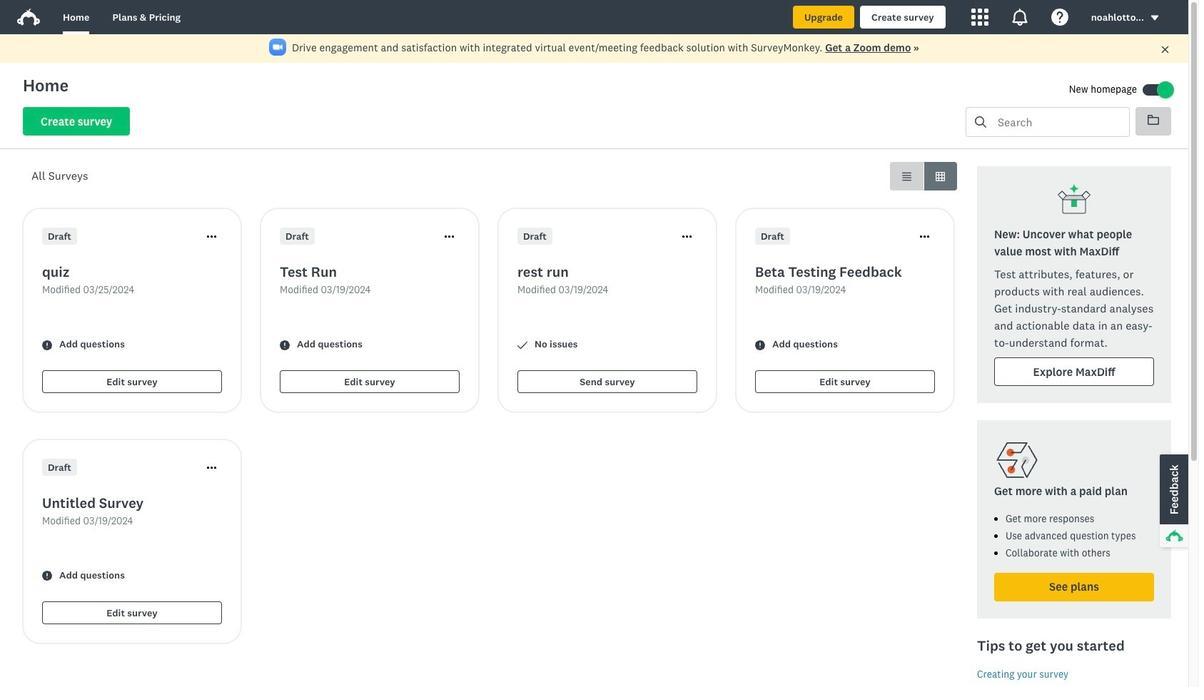 Task type: locate. For each thing, give the bounding box(es) containing it.
group
[[891, 162, 958, 191]]

0 horizontal spatial warning image
[[42, 572, 52, 582]]

1 horizontal spatial warning image
[[756, 340, 766, 350]]

dropdown arrow icon image
[[1151, 13, 1161, 23], [1152, 16, 1159, 21]]

warning image
[[280, 340, 290, 350], [42, 572, 52, 582]]

search image
[[976, 116, 987, 128], [976, 116, 987, 128]]

2 warning image from the left
[[756, 340, 766, 350]]

help icon image
[[1052, 9, 1069, 26]]

warning image
[[42, 340, 52, 350], [756, 340, 766, 350]]

brand logo image
[[17, 6, 40, 29], [17, 9, 40, 26]]

no issues image
[[518, 340, 528, 350]]

0 vertical spatial warning image
[[280, 340, 290, 350]]

response based pricing icon image
[[995, 438, 1041, 483]]

x image
[[1161, 45, 1171, 54]]

products icon image
[[972, 9, 989, 26], [972, 9, 989, 26]]

1 brand logo image from the top
[[17, 6, 40, 29]]

0 horizontal spatial warning image
[[42, 340, 52, 350]]



Task type: describe. For each thing, give the bounding box(es) containing it.
notification center icon image
[[1012, 9, 1029, 26]]

Search text field
[[987, 108, 1130, 136]]

folders image
[[1148, 114, 1160, 126]]

2 brand logo image from the top
[[17, 9, 40, 26]]

1 horizontal spatial warning image
[[280, 340, 290, 350]]

1 warning image from the left
[[42, 340, 52, 350]]

folders image
[[1148, 115, 1160, 125]]

max diff icon image
[[1058, 184, 1092, 218]]

1 vertical spatial warning image
[[42, 572, 52, 582]]



Task type: vqa. For each thing, say whether or not it's contained in the screenshot.
Folders icon
yes



